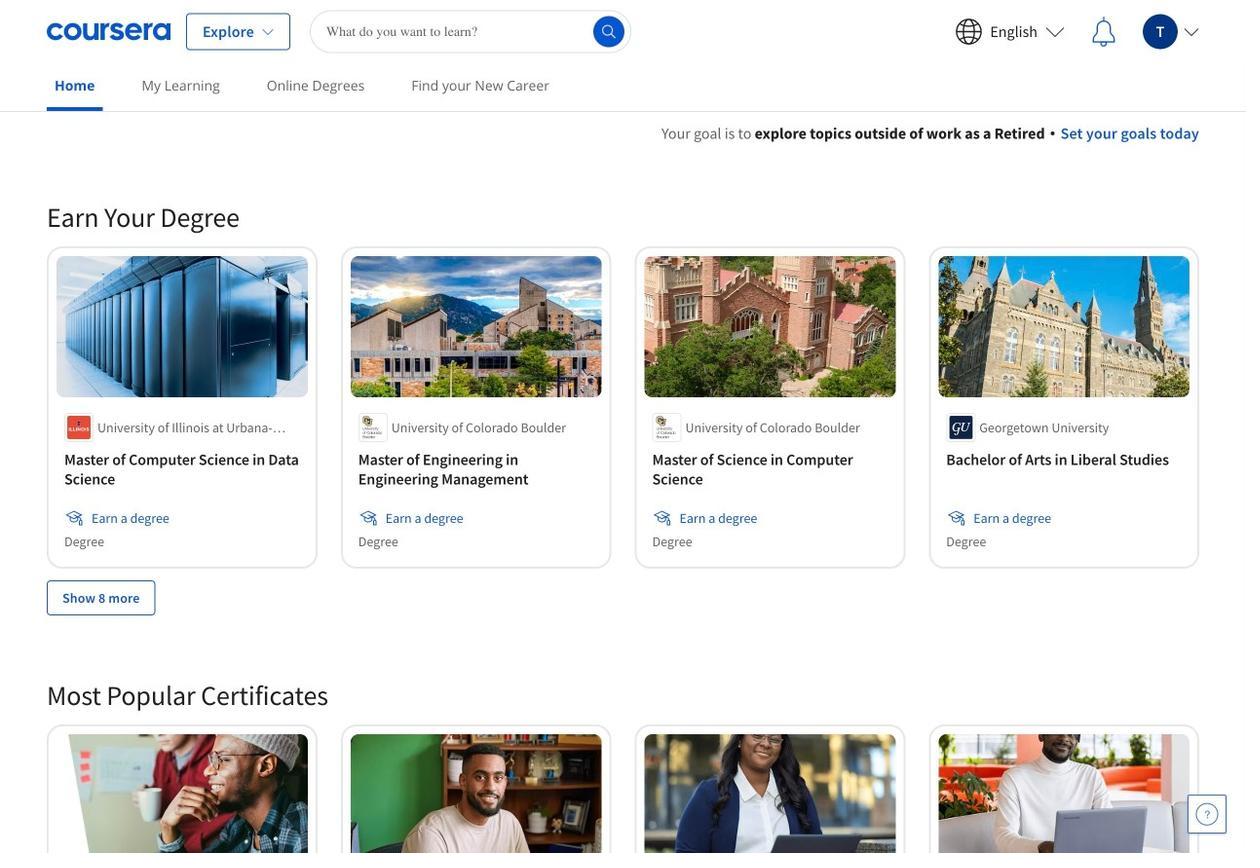 Task type: locate. For each thing, give the bounding box(es) containing it.
None search field
[[310, 10, 632, 53]]

coursera image
[[47, 16, 171, 47]]

main content
[[0, 98, 1247, 854]]

What do you want to learn? text field
[[310, 10, 632, 53]]

most popular certificates collection element
[[35, 647, 1212, 854]]



Task type: describe. For each thing, give the bounding box(es) containing it.
earn your degree collection element
[[35, 169, 1212, 647]]

help center image
[[1196, 803, 1220, 827]]



Task type: vqa. For each thing, say whether or not it's contained in the screenshot.
main content
yes



